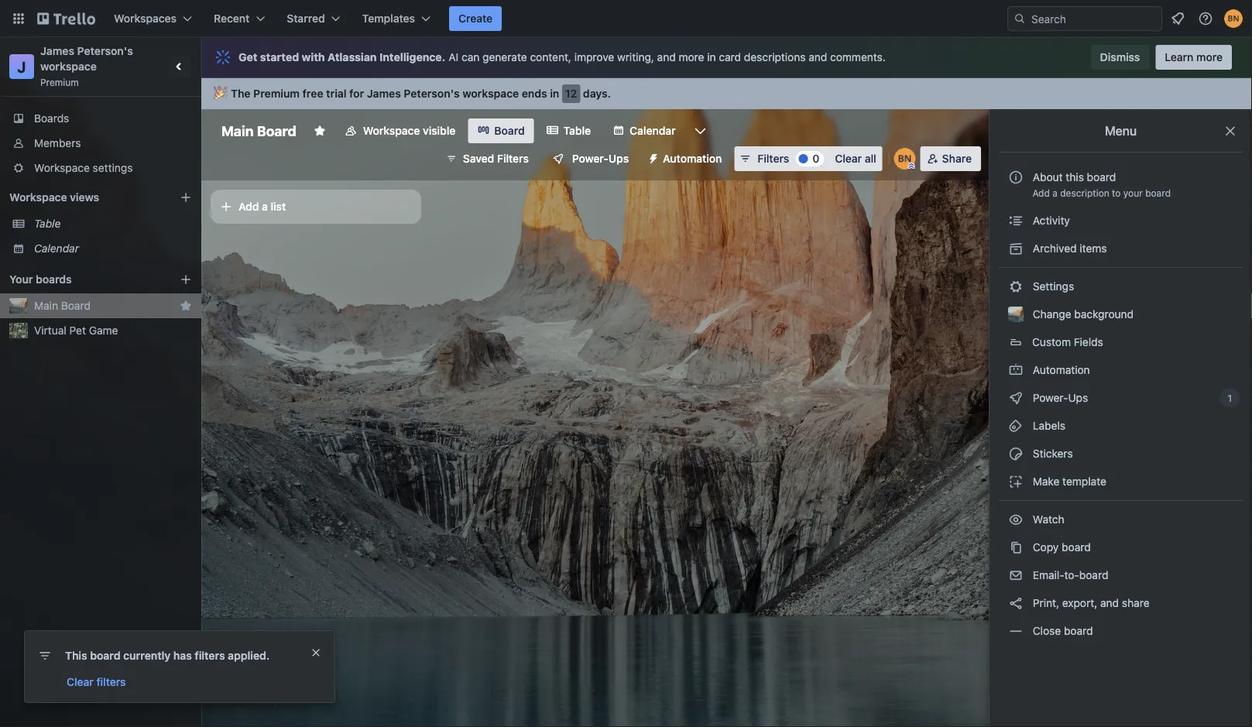Task type: describe. For each thing, give the bounding box(es) containing it.
add inside button
[[239, 200, 259, 213]]

0 notifications image
[[1169, 9, 1187, 28]]

main inside text box
[[222, 122, 254, 139]]

0 horizontal spatial calendar link
[[34, 241, 192, 256]]

clear all
[[835, 152, 876, 165]]

close board link
[[999, 619, 1243, 644]]

automation inside button
[[663, 152, 722, 165]]

get
[[239, 51, 257, 64]]

settings
[[1030, 280, 1074, 293]]

your
[[9, 273, 33, 286]]

and inside "link"
[[1101, 597, 1119, 610]]

custom
[[1032, 336, 1071, 349]]

archived items
[[1030, 242, 1107, 255]]

close
[[1033, 625, 1061, 637]]

archived
[[1033, 242, 1077, 255]]

template
[[1063, 475, 1107, 488]]

1 horizontal spatial automation
[[1030, 364, 1090, 376]]

add board image
[[180, 273, 192, 286]]

activity
[[1030, 214, 1070, 227]]

add a list button
[[211, 190, 421, 224]]

clear filters link
[[67, 675, 126, 690]]

clear filters
[[67, 676, 126, 689]]

james peterson's workspace link
[[40, 45, 136, 73]]

ends
[[522, 87, 547, 100]]

fields
[[1074, 336, 1104, 349]]

0 vertical spatial ben nelson (bennelson96) image
[[1224, 9, 1243, 28]]

writing,
[[617, 51, 654, 64]]

0 horizontal spatial main
[[34, 299, 58, 312]]

watch link
[[999, 507, 1243, 532]]

clear for clear filters
[[67, 676, 94, 689]]

about this board add a description to your board
[[1033, 171, 1171, 198]]

get started with atlassian intelligence.
[[239, 51, 446, 64]]

archived items link
[[999, 236, 1243, 261]]

currently
[[123, 649, 171, 662]]

print, export, and share
[[1030, 597, 1150, 610]]

close board
[[1030, 625, 1093, 637]]

james peterson's workspace premium
[[40, 45, 136, 88]]

workspace visible button
[[335, 118, 465, 143]]

1
[[1228, 393, 1232, 404]]

in inside banner
[[550, 87, 559, 100]]

board up print, export, and share
[[1080, 569, 1109, 582]]

has
[[173, 649, 192, 662]]

2 horizontal spatial board
[[494, 124, 525, 137]]

sm image for archived items
[[1008, 241, 1024, 256]]

filters inside saved filters button
[[497, 152, 529, 165]]

power-ups button
[[541, 146, 638, 171]]

sm image for email-to-board
[[1008, 568, 1024, 583]]

main board link
[[34, 298, 173, 314]]

days.
[[583, 87, 611, 100]]

boards
[[34, 112, 69, 125]]

ups inside power-ups button
[[609, 152, 629, 165]]

create button
[[449, 6, 502, 31]]

content,
[[530, 51, 572, 64]]

board down the export,
[[1064, 625, 1093, 637]]

starred
[[287, 12, 325, 25]]

saved filters button
[[437, 146, 538, 171]]

board right your
[[1146, 187, 1171, 198]]

to
[[1112, 187, 1121, 198]]

your boards with 2 items element
[[9, 270, 156, 289]]

boards link
[[0, 106, 201, 131]]

confetti image
[[214, 87, 225, 100]]

sm image for watch
[[1008, 512, 1024, 527]]

1 horizontal spatial and
[[809, 51, 827, 64]]

members link
[[0, 131, 201, 156]]

workspace for workspace visible
[[363, 124, 420, 137]]

j link
[[9, 54, 34, 79]]

starred icon image
[[180, 300, 192, 312]]

atlassian intelligence logo image
[[214, 48, 232, 67]]

intelligence.
[[379, 51, 446, 64]]

sm image for power-ups
[[1008, 390, 1024, 406]]

visible
[[423, 124, 456, 137]]

0 horizontal spatial filters
[[96, 676, 126, 689]]

all
[[865, 152, 876, 165]]

workspace for workspace views
[[9, 191, 67, 204]]

sm image for activity
[[1008, 213, 1024, 228]]

to-
[[1065, 569, 1080, 582]]

trial
[[326, 87, 347, 100]]

james inside banner
[[367, 87, 401, 100]]

description
[[1060, 187, 1110, 198]]

0
[[813, 152, 820, 165]]

for
[[349, 87, 364, 100]]

open information menu image
[[1198, 11, 1214, 26]]

add a list
[[239, 200, 286, 213]]

1 more from the left
[[679, 51, 704, 64]]

sm image for make template
[[1008, 474, 1024, 489]]

workspace settings
[[34, 161, 133, 174]]

views
[[70, 191, 99, 204]]

share
[[1122, 597, 1150, 610]]

sm image for print, export, and share
[[1008, 596, 1024, 611]]

card
[[719, 51, 741, 64]]

started
[[260, 51, 299, 64]]

🎉 the premium free trial for james peterson's workspace ends in 12 days.
[[214, 87, 611, 100]]

members
[[34, 137, 81, 149]]

make
[[1033, 475, 1060, 488]]

back to home image
[[37, 6, 95, 31]]

applied.
[[228, 649, 270, 662]]

email-to-board
[[1030, 569, 1109, 582]]

workspace settings link
[[0, 156, 201, 180]]

search image
[[1014, 12, 1026, 25]]

saved filters icon image
[[446, 153, 457, 164]]

copy
[[1033, 541, 1059, 554]]

can
[[462, 51, 480, 64]]

alert containing this board currently has filters applied.
[[25, 631, 335, 702]]

labels link
[[999, 414, 1243, 438]]

workspace visible
[[363, 124, 456, 137]]

sm image for close board
[[1008, 623, 1024, 639]]

change
[[1033, 308, 1072, 321]]

settings
[[93, 161, 133, 174]]

starred button
[[278, 6, 350, 31]]

pet
[[69, 324, 86, 337]]

dismiss
[[1100, 51, 1140, 64]]

1 horizontal spatial in
[[707, 51, 716, 64]]

star or unstar board image
[[314, 125, 326, 137]]

create a view image
[[180, 191, 192, 204]]

make template
[[1030, 475, 1107, 488]]

premium inside banner
[[253, 87, 300, 100]]



Task type: locate. For each thing, give the bounding box(es) containing it.
sm image inside the print, export, and share "link"
[[1008, 596, 1024, 611]]

sm image
[[1008, 213, 1024, 228], [1008, 241, 1024, 256], [1008, 279, 1024, 294], [1008, 362, 1024, 378], [1008, 512, 1024, 527], [1008, 540, 1024, 555], [1008, 568, 1024, 583], [1008, 596, 1024, 611], [1008, 623, 1024, 639]]

clear inside alert
[[67, 676, 94, 689]]

clear for clear all
[[835, 152, 862, 165]]

board inside alert
[[90, 649, 120, 662]]

power- inside button
[[572, 152, 609, 165]]

sm image inside 'close board' link
[[1008, 623, 1024, 639]]

power-ups down days.
[[572, 152, 629, 165]]

ben nelson (bennelson96) image right all
[[894, 148, 916, 170]]

0 horizontal spatial a
[[262, 200, 268, 213]]

1 horizontal spatial table
[[564, 124, 591, 137]]

1 horizontal spatial board
[[257, 122, 296, 139]]

the
[[231, 87, 251, 100]]

1 vertical spatial ben nelson (bennelson96) image
[[894, 148, 916, 170]]

custom fields button
[[999, 330, 1243, 355]]

workspace right j link in the top left of the page
[[40, 60, 97, 73]]

this board currently has filters applied.
[[65, 649, 270, 662]]

workspace inside banner
[[463, 87, 519, 100]]

0 horizontal spatial power-ups
[[572, 152, 629, 165]]

main
[[222, 122, 254, 139], [34, 299, 58, 312]]

1 horizontal spatial ben nelson (bennelson96) image
[[1224, 9, 1243, 28]]

background
[[1075, 308, 1134, 321]]

templates button
[[353, 6, 440, 31]]

and right writing,
[[657, 51, 676, 64]]

1 vertical spatial table link
[[34, 216, 192, 232]]

make template link
[[999, 469, 1243, 494]]

0 vertical spatial clear
[[835, 152, 862, 165]]

james right for at the left of page
[[367, 87, 401, 100]]

boards
[[36, 273, 72, 286]]

1 horizontal spatial power-ups
[[1030, 392, 1091, 404]]

0 horizontal spatial main board
[[34, 299, 91, 312]]

0 vertical spatial table
[[564, 124, 591, 137]]

main board inside main board text box
[[222, 122, 296, 139]]

peterson's inside james peterson's workspace premium
[[77, 45, 133, 57]]

1 horizontal spatial power-
[[1033, 392, 1068, 404]]

1 horizontal spatial peterson's
[[404, 87, 460, 100]]

sm image inside make template link
[[1008, 474, 1024, 489]]

board up saved filters
[[494, 124, 525, 137]]

1 horizontal spatial premium
[[253, 87, 300, 100]]

board up the clear filters
[[90, 649, 120, 662]]

descriptions
[[744, 51, 806, 64]]

this member is an admin of this board. image
[[908, 163, 915, 170]]

1 vertical spatial james
[[367, 87, 401, 100]]

copy board
[[1030, 541, 1091, 554]]

0 horizontal spatial add
[[239, 200, 259, 213]]

list
[[271, 200, 286, 213]]

workspace left views
[[9, 191, 67, 204]]

recent
[[214, 12, 250, 25]]

0 horizontal spatial clear
[[67, 676, 94, 689]]

1 horizontal spatial main board
[[222, 122, 296, 139]]

main down the
[[222, 122, 254, 139]]

activity link
[[999, 208, 1243, 233]]

email-to-board link
[[999, 563, 1243, 588]]

sm image inside watch link
[[1008, 512, 1024, 527]]

board up virtual pet game on the left of the page
[[61, 299, 91, 312]]

clear left all
[[835, 152, 862, 165]]

automation button
[[641, 146, 731, 171]]

12
[[565, 87, 577, 100]]

print,
[[1033, 597, 1060, 610]]

calendar up boards
[[34, 242, 79, 255]]

main board up virtual
[[34, 299, 91, 312]]

print, export, and share link
[[999, 591, 1243, 616]]

0 horizontal spatial board
[[61, 299, 91, 312]]

ai can generate content, improve writing, and more in card descriptions and comments.
[[449, 51, 886, 64]]

improve
[[574, 51, 614, 64]]

workspaces
[[114, 12, 177, 25]]

board left star or unstar board image
[[257, 122, 296, 139]]

banner
[[201, 78, 1252, 109]]

workspace inside james peterson's workspace premium
[[40, 60, 97, 73]]

power-ups up labels on the right bottom of page
[[1030, 392, 1091, 404]]

0 horizontal spatial in
[[550, 87, 559, 100]]

table link up power-ups button at the top
[[537, 118, 600, 143]]

1 filters from the left
[[497, 152, 529, 165]]

2 horizontal spatial and
[[1101, 597, 1119, 610]]

board up the 'to-'
[[1062, 541, 1091, 554]]

0 horizontal spatial ups
[[609, 152, 629, 165]]

alert
[[25, 631, 335, 702]]

ben nelson (bennelson96) image right open information menu image on the right of the page
[[1224, 9, 1243, 28]]

virtual pet game
[[34, 324, 118, 337]]

1 vertical spatial table
[[34, 217, 61, 230]]

workspace views
[[9, 191, 99, 204]]

1 vertical spatial ups
[[1068, 392, 1088, 404]]

james inside james peterson's workspace premium
[[40, 45, 74, 57]]

0 horizontal spatial power-
[[572, 152, 609, 165]]

in left 12
[[550, 87, 559, 100]]

a inside button
[[262, 200, 268, 213]]

board
[[257, 122, 296, 139], [494, 124, 525, 137], [61, 299, 91, 312]]

ai
[[449, 51, 459, 64]]

more left card
[[679, 51, 704, 64]]

sm image for automation
[[1008, 362, 1024, 378]]

clear
[[835, 152, 862, 165], [67, 676, 94, 689]]

power-
[[572, 152, 609, 165], [1033, 392, 1068, 404]]

automation down customize views icon
[[663, 152, 722, 165]]

james down back to home image
[[40, 45, 74, 57]]

2 vertical spatial workspace
[[9, 191, 67, 204]]

add inside about this board add a description to your board
[[1033, 187, 1050, 198]]

table down workspace views
[[34, 217, 61, 230]]

filters
[[195, 649, 225, 662], [96, 676, 126, 689]]

1 horizontal spatial main
[[222, 122, 254, 139]]

Search field
[[1026, 7, 1162, 30]]

1 horizontal spatial clear
[[835, 152, 862, 165]]

1 vertical spatial add
[[239, 200, 259, 213]]

ups left automation button
[[609, 152, 629, 165]]

1 vertical spatial a
[[262, 200, 268, 213]]

sm image for settings
[[1008, 279, 1024, 294]]

automation down custom fields on the right top
[[1030, 364, 1090, 376]]

sm image inside the "labels" link
[[1008, 418, 1024, 434]]

sm image inside archived items link
[[1008, 241, 1024, 256]]

0 vertical spatial james
[[40, 45, 74, 57]]

peterson's up visible on the top
[[404, 87, 460, 100]]

custom fields
[[1032, 336, 1104, 349]]

3 sm image from the top
[[1008, 279, 1024, 294]]

workspace navigation collapse icon image
[[169, 56, 191, 77]]

🎉
[[214, 87, 225, 100]]

sm image
[[641, 146, 663, 168], [1008, 390, 1024, 406], [1008, 418, 1024, 434], [1008, 446, 1024, 462], [1008, 474, 1024, 489]]

filters left 0
[[758, 152, 789, 165]]

power- down days.
[[572, 152, 609, 165]]

0 vertical spatial peterson's
[[77, 45, 133, 57]]

main board inside main board link
[[34, 299, 91, 312]]

templates
[[362, 12, 415, 25]]

calendar up automation button
[[630, 124, 676, 137]]

table link down views
[[34, 216, 192, 232]]

0 vertical spatial filters
[[195, 649, 225, 662]]

board up to on the right of the page
[[1087, 171, 1116, 184]]

6 sm image from the top
[[1008, 540, 1024, 555]]

0 vertical spatial add
[[1033, 187, 1050, 198]]

more right learn
[[1197, 51, 1223, 64]]

1 horizontal spatial add
[[1033, 187, 1050, 198]]

7 sm image from the top
[[1008, 568, 1024, 583]]

sm image for labels
[[1008, 418, 1024, 434]]

generate
[[483, 51, 527, 64]]

sm image inside 'activity' link
[[1008, 213, 1024, 228]]

8 sm image from the top
[[1008, 596, 1024, 611]]

copy board link
[[999, 535, 1243, 560]]

9 sm image from the top
[[1008, 623, 1024, 639]]

virtual
[[34, 324, 66, 337]]

sm image inside automation link
[[1008, 362, 1024, 378]]

0 horizontal spatial ben nelson (bennelson96) image
[[894, 148, 916, 170]]

0 vertical spatial calendar
[[630, 124, 676, 137]]

add
[[1033, 187, 1050, 198], [239, 200, 259, 213]]

1 vertical spatial main
[[34, 299, 58, 312]]

main board down the
[[222, 122, 296, 139]]

main up virtual
[[34, 299, 58, 312]]

1 horizontal spatial a
[[1053, 187, 1058, 198]]

peterson's down back to home image
[[77, 45, 133, 57]]

2 more from the left
[[1197, 51, 1223, 64]]

0 vertical spatial in
[[707, 51, 716, 64]]

1 horizontal spatial more
[[1197, 51, 1223, 64]]

sm image inside stickers link
[[1008, 446, 1024, 462]]

a inside about this board add a description to your board
[[1053, 187, 1058, 198]]

premium right the
[[253, 87, 300, 100]]

1 vertical spatial workspace
[[463, 87, 519, 100]]

0 horizontal spatial james
[[40, 45, 74, 57]]

a down 'about'
[[1053, 187, 1058, 198]]

share
[[942, 152, 972, 165]]

1 horizontal spatial workspace
[[463, 87, 519, 100]]

add left list in the left of the page
[[239, 200, 259, 213]]

dismiss flag image
[[310, 647, 322, 659]]

1 vertical spatial workspace
[[34, 161, 90, 174]]

sm image inside "settings" link
[[1008, 279, 1024, 294]]

with
[[302, 51, 325, 64]]

calendar link up your boards with 2 items element
[[34, 241, 192, 256]]

and left share
[[1101, 597, 1119, 610]]

peterson's inside banner
[[404, 87, 460, 100]]

workspace inside button
[[363, 124, 420, 137]]

1 vertical spatial power-
[[1033, 392, 1068, 404]]

0 horizontal spatial table
[[34, 217, 61, 230]]

0 vertical spatial workspace
[[40, 60, 97, 73]]

add down 'about'
[[1033, 187, 1050, 198]]

0 vertical spatial power-ups
[[572, 152, 629, 165]]

workspace down members
[[34, 161, 90, 174]]

automation link
[[999, 358, 1243, 383]]

table up power-ups button at the top
[[564, 124, 591, 137]]

learn more
[[1165, 51, 1223, 64]]

sm image for copy board
[[1008, 540, 1024, 555]]

export,
[[1062, 597, 1098, 610]]

1 vertical spatial filters
[[96, 676, 126, 689]]

0 horizontal spatial calendar
[[34, 242, 79, 255]]

ups down automation link
[[1068, 392, 1088, 404]]

comments.
[[830, 51, 886, 64]]

1 vertical spatial automation
[[1030, 364, 1090, 376]]

menu
[[1105, 124, 1137, 138]]

0 horizontal spatial and
[[657, 51, 676, 64]]

1 sm image from the top
[[1008, 213, 1024, 228]]

0 vertical spatial main board
[[222, 122, 296, 139]]

1 vertical spatial calendar
[[34, 242, 79, 255]]

workspace up board link
[[463, 87, 519, 100]]

sm image inside email-to-board link
[[1008, 568, 1024, 583]]

0 vertical spatial calendar link
[[603, 118, 685, 143]]

1 vertical spatial calendar link
[[34, 241, 192, 256]]

0 horizontal spatial workspace
[[40, 60, 97, 73]]

1 horizontal spatial filters
[[758, 152, 789, 165]]

workspaces button
[[105, 6, 201, 31]]

labels
[[1030, 419, 1066, 432]]

1 horizontal spatial calendar
[[630, 124, 676, 137]]

customize views image
[[693, 123, 708, 139]]

stickers link
[[999, 441, 1243, 466]]

change background link
[[999, 302, 1243, 327]]

settings link
[[999, 274, 1243, 299]]

workspace down 🎉 the premium free trial for james peterson's workspace ends in 12 days.
[[363, 124, 420, 137]]

2 filters from the left
[[758, 152, 789, 165]]

0 vertical spatial automation
[[663, 152, 722, 165]]

peterson's
[[77, 45, 133, 57], [404, 87, 460, 100]]

0 vertical spatial power-
[[572, 152, 609, 165]]

board link
[[468, 118, 534, 143]]

1 vertical spatial main board
[[34, 299, 91, 312]]

1 horizontal spatial table link
[[537, 118, 600, 143]]

0 horizontal spatial table link
[[34, 216, 192, 232]]

your
[[1124, 187, 1143, 198]]

about
[[1033, 171, 1063, 184]]

stickers
[[1030, 447, 1073, 460]]

virtual pet game link
[[34, 323, 192, 338]]

Board name text field
[[214, 118, 304, 143]]

0 horizontal spatial automation
[[663, 152, 722, 165]]

learn more link
[[1156, 45, 1232, 70]]

filters down currently
[[96, 676, 126, 689]]

4 sm image from the top
[[1008, 362, 1024, 378]]

0 vertical spatial a
[[1053, 187, 1058, 198]]

0 vertical spatial table link
[[537, 118, 600, 143]]

board inside text box
[[257, 122, 296, 139]]

sm image inside automation button
[[641, 146, 663, 168]]

power- up labels on the right bottom of page
[[1033, 392, 1068, 404]]

0 horizontal spatial peterson's
[[77, 45, 133, 57]]

calendar link
[[603, 118, 685, 143], [34, 241, 192, 256]]

in
[[707, 51, 716, 64], [550, 87, 559, 100]]

calendar link up automation button
[[603, 118, 685, 143]]

1 vertical spatial power-ups
[[1030, 392, 1091, 404]]

clear inside button
[[835, 152, 862, 165]]

a
[[1053, 187, 1058, 198], [262, 200, 268, 213]]

your boards
[[9, 273, 72, 286]]

0 vertical spatial main
[[222, 122, 254, 139]]

banner containing 🎉
[[201, 78, 1252, 109]]

ben nelson (bennelson96) image
[[1224, 9, 1243, 28], [894, 148, 916, 170]]

workspace
[[40, 60, 97, 73], [463, 87, 519, 100]]

a left list in the left of the page
[[262, 200, 268, 213]]

filters down board link
[[497, 152, 529, 165]]

premium inside james peterson's workspace premium
[[40, 77, 79, 88]]

premium down james peterson's workspace link
[[40, 77, 79, 88]]

primary element
[[0, 0, 1252, 37]]

clear all button
[[829, 146, 883, 171]]

share button
[[921, 146, 981, 171]]

1 vertical spatial peterson's
[[404, 87, 460, 100]]

0 horizontal spatial premium
[[40, 77, 79, 88]]

1 vertical spatial in
[[550, 87, 559, 100]]

0 vertical spatial ups
[[609, 152, 629, 165]]

clear down the this
[[67, 676, 94, 689]]

1 horizontal spatial calendar link
[[603, 118, 685, 143]]

game
[[89, 324, 118, 337]]

dismiss button
[[1091, 45, 1150, 70]]

board
[[1087, 171, 1116, 184], [1146, 187, 1171, 198], [1062, 541, 1091, 554], [1080, 569, 1109, 582], [1064, 625, 1093, 637], [90, 649, 120, 662]]

1 horizontal spatial james
[[367, 87, 401, 100]]

power-ups inside button
[[572, 152, 629, 165]]

1 horizontal spatial ups
[[1068, 392, 1088, 404]]

in left card
[[707, 51, 716, 64]]

saved
[[463, 152, 494, 165]]

filters right 'has'
[[195, 649, 225, 662]]

recent button
[[205, 6, 274, 31]]

1 horizontal spatial filters
[[195, 649, 225, 662]]

atlassian
[[328, 51, 377, 64]]

sm image for stickers
[[1008, 446, 1024, 462]]

0 horizontal spatial filters
[[497, 152, 529, 165]]

0 vertical spatial workspace
[[363, 124, 420, 137]]

workspace for workspace settings
[[34, 161, 90, 174]]

sm image inside copy board link
[[1008, 540, 1024, 555]]

0 horizontal spatial more
[[679, 51, 704, 64]]

5 sm image from the top
[[1008, 512, 1024, 527]]

and left comments.
[[809, 51, 827, 64]]

this
[[65, 649, 87, 662]]

1 vertical spatial clear
[[67, 676, 94, 689]]

2 sm image from the top
[[1008, 241, 1024, 256]]

james
[[40, 45, 74, 57], [367, 87, 401, 100]]



Task type: vqa. For each thing, say whether or not it's contained in the screenshot.
Create from template… icon related to To do
no



